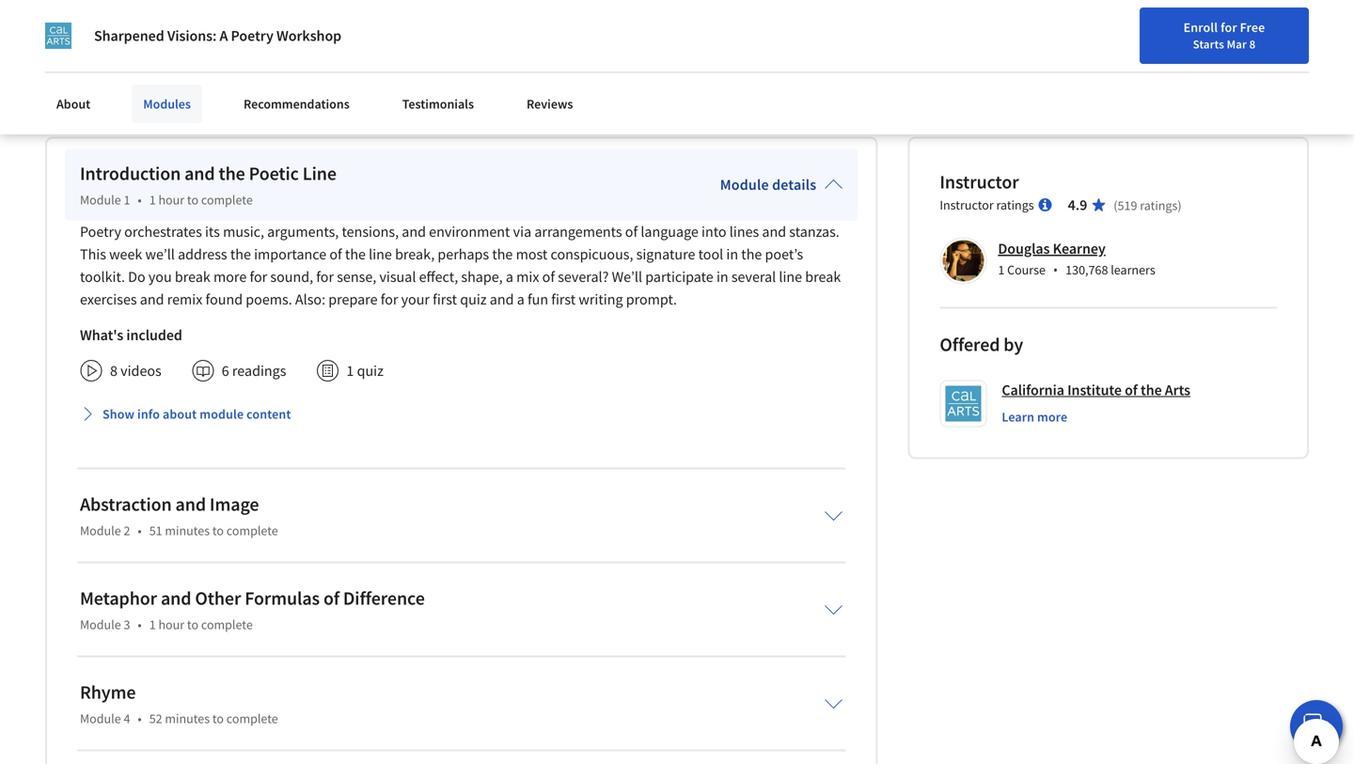 Task type: describe. For each thing, give the bounding box(es) containing it.
rhyme
[[80, 681, 136, 704]]

starts
[[1194, 37, 1225, 52]]

abstraction and image module 2 • 51 minutes to complete
[[80, 493, 278, 539]]

california institute of the arts image
[[45, 23, 71, 49]]

shape,
[[461, 267, 503, 286]]

module inside abstraction and image module 2 • 51 minutes to complete
[[80, 522, 121, 539]]

( 519 ratings )
[[1114, 197, 1182, 214]]

arts
[[1165, 381, 1191, 400]]

1 inside metaphor and other formulas of difference module 3 • 1 hour to complete
[[149, 616, 156, 633]]

douglas kearney 1 course • 130,768 learners
[[998, 239, 1156, 279]]

offered
[[940, 333, 1000, 356]]

also:
[[295, 290, 326, 309]]

poet's
[[765, 245, 804, 264]]

introduction and the poetic line module 1 • 1 hour to complete
[[80, 162, 337, 208]]

• inside rhyme module 4 • 52 minutes to complete
[[138, 711, 142, 727]]

learn
[[1002, 409, 1035, 425]]

the up several
[[742, 245, 762, 264]]

signature
[[637, 245, 696, 264]]

for up also:
[[316, 267, 334, 286]]

quiz inside the poetry orchestrates its music, arguments, tensions, and environment via arrangements of language into lines and stanzas. this week we'll address the importance of the line break, perhaps the most conspicuous, signature tool in the poet's toolkit. do you break more for sound, for sense, visual effect, shape, a mix of several? we'll participate in several line break exercises and remix found poems. also: prepare for your first quiz and a fun first writing prompt.
[[460, 290, 487, 309]]

the left most
[[492, 245, 513, 264]]

show info about module content button
[[72, 397, 299, 431]]

recommendations
[[244, 95, 350, 112]]

sharpened visions: a poetry workshop
[[94, 26, 342, 45]]

importance
[[254, 245, 327, 264]]

tool
[[699, 245, 724, 264]]

52
[[149, 711, 162, 727]]

(
[[1114, 197, 1118, 214]]

participate
[[646, 267, 714, 286]]

1 vertical spatial 8
[[110, 361, 118, 380]]

the up sense,
[[345, 245, 366, 264]]

519
[[1118, 197, 1138, 214]]

week
[[109, 245, 142, 264]]

1 down introduction
[[124, 191, 130, 208]]

difference
[[343, 587, 425, 610]]

details
[[772, 175, 817, 194]]

about
[[163, 406, 197, 423]]

prepare
[[329, 290, 378, 309]]

complete inside metaphor and other formulas of difference module 3 • 1 hour to complete
[[201, 616, 253, 633]]

of inside metaphor and other formulas of difference module 3 • 1 hour to complete
[[324, 587, 340, 610]]

info
[[137, 406, 160, 423]]

content
[[247, 406, 291, 423]]

by
[[1004, 333, 1024, 356]]

testimonials link
[[391, 85, 485, 123]]

language
[[641, 222, 699, 241]]

0 horizontal spatial a
[[506, 267, 514, 286]]

several
[[732, 267, 776, 286]]

1 horizontal spatial line
[[779, 267, 803, 286]]

orchestrates
[[124, 222, 202, 241]]

1 horizontal spatial ratings
[[1140, 197, 1178, 214]]

of up sense,
[[330, 245, 342, 264]]

modules
[[143, 95, 191, 112]]

kearney
[[1053, 239, 1106, 258]]

• inside douglas kearney 1 course • 130,768 learners
[[1054, 261, 1059, 279]]

this
[[80, 245, 106, 264]]

recommendations link
[[232, 85, 361, 123]]

module inside introduction and the poetic line module 1 • 1 hour to complete
[[80, 191, 121, 208]]

complete inside introduction and the poetic line module 1 • 1 hour to complete
[[201, 191, 253, 208]]

1 break from the left
[[175, 267, 211, 286]]

rhyme module 4 • 52 minutes to complete
[[80, 681, 278, 727]]

6
[[222, 361, 229, 380]]

module inside metaphor and other formulas of difference module 3 • 1 hour to complete
[[80, 616, 121, 633]]

0 vertical spatial line
[[369, 245, 392, 264]]

read
[[45, 88, 78, 106]]

a
[[220, 26, 228, 45]]

break,
[[395, 245, 435, 264]]

1 down prepare
[[347, 361, 354, 380]]

arguments,
[[267, 222, 339, 241]]

to inside metaphor and other formulas of difference module 3 • 1 hour to complete
[[187, 616, 199, 633]]

conspicuous,
[[551, 245, 634, 264]]

offered by
[[940, 333, 1024, 356]]

address
[[178, 245, 227, 264]]

poetry inside the poetry orchestrates its music, arguments, tensions, and environment via arrangements of language into lines and stanzas. this week we'll address the importance of the line break, perhaps the most conspicuous, signature tool in the poet's toolkit. do you break more for sound, for sense, visual effect, shape, a mix of several? we'll participate in several line break exercises and remix found poems. also: prepare for your first quiz and a fun first writing prompt.
[[80, 222, 121, 241]]

read less button
[[45, 87, 106, 107]]

institute
[[1068, 381, 1122, 400]]

hour inside introduction and the poetic line module 1 • 1 hour to complete
[[158, 191, 185, 208]]

of left language
[[625, 222, 638, 241]]

lines
[[730, 222, 759, 241]]

reviews
[[527, 95, 573, 112]]

more inside california institute of the arts learn more
[[1038, 409, 1068, 425]]

environment
[[429, 222, 510, 241]]

module inside rhyme module 4 • 52 minutes to complete
[[80, 711, 121, 727]]

and down shape,
[[490, 290, 514, 309]]

found
[[206, 290, 243, 309]]

• inside metaphor and other formulas of difference module 3 • 1 hour to complete
[[138, 616, 142, 633]]

workshop
[[277, 26, 342, 45]]

the inside introduction and the poetic line module 1 • 1 hour to complete
[[219, 162, 245, 185]]

poetry orchestrates its music, arguments, tensions, and environment via arrangements of language into lines and stanzas. this week we'll address the importance of the line break, perhaps the most conspicuous, signature tool in the poet's toolkit. do you break more for sound, for sense, visual effect, shape, a mix of several? we'll participate in several line break exercises and remix found poems. also: prepare for your first quiz and a fun first writing prompt.
[[80, 222, 841, 309]]

read less
[[45, 88, 106, 106]]

california institute of the arts learn more
[[1002, 381, 1191, 425]]

• inside introduction and the poetic line module 1 • 1 hour to complete
[[138, 191, 142, 208]]

poems.
[[246, 290, 292, 309]]

enroll for free starts mar 8
[[1184, 19, 1266, 52]]

other
[[195, 587, 241, 610]]

writing
[[579, 290, 623, 309]]

8 inside "enroll for free starts mar 8"
[[1250, 37, 1256, 52]]

do
[[128, 267, 146, 286]]

0 horizontal spatial ratings
[[997, 196, 1035, 213]]

)
[[1178, 197, 1182, 214]]

into
[[702, 222, 727, 241]]

douglas kearney image
[[943, 240, 984, 282]]



Task type: vqa. For each thing, say whether or not it's contained in the screenshot.
Free on the top right of page
yes



Task type: locate. For each thing, give the bounding box(es) containing it.
sense,
[[337, 267, 377, 286]]

None search field
[[268, 12, 579, 49]]

formulas
[[245, 587, 320, 610]]

2 minutes from the top
[[165, 711, 210, 727]]

1
[[124, 191, 130, 208], [149, 191, 156, 208], [998, 261, 1005, 278], [347, 361, 354, 380], [149, 616, 156, 633]]

0 horizontal spatial poetry
[[80, 222, 121, 241]]

menu item
[[1017, 19, 1139, 80]]

instructor for instructor
[[940, 170, 1019, 194]]

to inside abstraction and image module 2 • 51 minutes to complete
[[212, 522, 224, 539]]

introduction
[[80, 162, 181, 185]]

2
[[124, 522, 130, 539]]

visual
[[380, 267, 416, 286]]

the inside california institute of the arts learn more
[[1141, 381, 1162, 400]]

more up found
[[214, 267, 247, 286]]

metaphor and other formulas of difference module 3 • 1 hour to complete
[[80, 587, 425, 633]]

0 vertical spatial minutes
[[165, 522, 210, 539]]

we'll
[[612, 267, 643, 286]]

minutes right 51
[[165, 522, 210, 539]]

instructor up instructor ratings
[[940, 170, 1019, 194]]

1 instructor from the top
[[940, 170, 1019, 194]]

8 right mar
[[1250, 37, 1256, 52]]

• right 4
[[138, 711, 142, 727]]

via
[[513, 222, 532, 241]]

• right 2
[[138, 522, 142, 539]]

0 horizontal spatial more
[[214, 267, 247, 286]]

8 videos
[[110, 361, 162, 380]]

module details
[[720, 175, 817, 194]]

for up poems.
[[250, 267, 267, 286]]

break down stanzas.
[[806, 267, 841, 286]]

the down music, on the top of the page
[[230, 245, 251, 264]]

1 vertical spatial more
[[1038, 409, 1068, 425]]

2 first from the left
[[552, 290, 576, 309]]

module left 2
[[80, 522, 121, 539]]

in down tool at the top of the page
[[717, 267, 729, 286]]

learn more button
[[1002, 408, 1068, 426]]

• down introduction
[[138, 191, 142, 208]]

and up break,
[[402, 222, 426, 241]]

of inside california institute of the arts learn more
[[1125, 381, 1138, 400]]

of right institute
[[1125, 381, 1138, 400]]

1 vertical spatial minutes
[[165, 711, 210, 727]]

for up mar
[[1221, 19, 1238, 36]]

tensions,
[[342, 222, 399, 241]]

less
[[81, 88, 106, 106]]

line down tensions,
[[369, 245, 392, 264]]

you
[[149, 267, 172, 286]]

minutes right "52"
[[165, 711, 210, 727]]

51
[[149, 522, 162, 539]]

fun
[[528, 290, 549, 309]]

0 horizontal spatial line
[[369, 245, 392, 264]]

0 horizontal spatial quiz
[[357, 361, 384, 380]]

stanzas.
[[790, 222, 840, 241]]

exercises
[[80, 290, 137, 309]]

and left other
[[161, 587, 191, 610]]

1 horizontal spatial 8
[[1250, 37, 1256, 52]]

and inside metaphor and other formulas of difference module 3 • 1 hour to complete
[[161, 587, 191, 610]]

for inside "enroll for free starts mar 8"
[[1221, 19, 1238, 36]]

1 horizontal spatial break
[[806, 267, 841, 286]]

quiz down shape,
[[460, 290, 487, 309]]

to inside introduction and the poetic line module 1 • 1 hour to complete
[[187, 191, 199, 208]]

free
[[1241, 19, 1266, 36]]

the
[[219, 162, 245, 185], [230, 245, 251, 264], [345, 245, 366, 264], [492, 245, 513, 264], [742, 245, 762, 264], [1141, 381, 1162, 400]]

1 left course
[[998, 261, 1005, 278]]

reviews link
[[516, 85, 585, 123]]

readings
[[232, 361, 286, 380]]

we'll
[[145, 245, 175, 264]]

a left the mix at the top left of page
[[506, 267, 514, 286]]

for
[[1221, 19, 1238, 36], [250, 267, 267, 286], [316, 267, 334, 286], [381, 290, 398, 309]]

complete inside rhyme module 4 • 52 minutes to complete
[[227, 711, 278, 727]]

prompt.
[[626, 290, 677, 309]]

module up lines on the right top of the page
[[720, 175, 769, 194]]

and up poet's
[[762, 222, 787, 241]]

a
[[506, 267, 514, 286], [517, 290, 525, 309]]

1 vertical spatial hour
[[158, 616, 185, 633]]

instructor for instructor ratings
[[940, 196, 994, 213]]

modules link
[[132, 85, 202, 123]]

visions:
[[167, 26, 217, 45]]

1 quiz
[[347, 361, 384, 380]]

0 vertical spatial poetry
[[231, 26, 274, 45]]

• inside abstraction and image module 2 • 51 minutes to complete
[[138, 522, 142, 539]]

minutes inside rhyme module 4 • 52 minutes to complete
[[165, 711, 210, 727]]

• right 3
[[138, 616, 142, 633]]

of right "formulas"
[[324, 587, 340, 610]]

1 first from the left
[[433, 290, 457, 309]]

1 inside douglas kearney 1 course • 130,768 learners
[[998, 261, 1005, 278]]

0 horizontal spatial 8
[[110, 361, 118, 380]]

quiz down prepare
[[357, 361, 384, 380]]

douglas
[[998, 239, 1050, 258]]

poetry up this
[[80, 222, 121, 241]]

enroll
[[1184, 19, 1218, 36]]

for down visual
[[381, 290, 398, 309]]

0 vertical spatial more
[[214, 267, 247, 286]]

1 vertical spatial instructor
[[940, 196, 994, 213]]

learners
[[1111, 261, 1156, 278]]

arrangements
[[535, 222, 622, 241]]

0 horizontal spatial first
[[433, 290, 457, 309]]

and inside introduction and the poetic line module 1 • 1 hour to complete
[[184, 162, 215, 185]]

line
[[303, 162, 337, 185]]

first right fun
[[552, 290, 576, 309]]

1 vertical spatial in
[[717, 267, 729, 286]]

0 vertical spatial hour
[[158, 191, 185, 208]]

line down poet's
[[779, 267, 803, 286]]

remix
[[167, 290, 203, 309]]

to right "52"
[[212, 711, 224, 727]]

abstraction
[[80, 493, 172, 516]]

testimonials
[[402, 95, 474, 112]]

module down introduction
[[80, 191, 121, 208]]

hour up orchestrates
[[158, 191, 185, 208]]

• down the douglas kearney link
[[1054, 261, 1059, 279]]

8 left videos
[[110, 361, 118, 380]]

1 horizontal spatial poetry
[[231, 26, 274, 45]]

poetry right a at the top
[[231, 26, 274, 45]]

chat with us image
[[1302, 712, 1332, 742]]

first down effect,
[[433, 290, 457, 309]]

module left 4
[[80, 711, 121, 727]]

1 minutes from the top
[[165, 522, 210, 539]]

complete
[[201, 191, 253, 208], [227, 522, 278, 539], [201, 616, 253, 633], [227, 711, 278, 727]]

and left the image
[[175, 493, 206, 516]]

to down other
[[187, 616, 199, 633]]

included
[[126, 326, 182, 345]]

1 vertical spatial a
[[517, 290, 525, 309]]

mar
[[1227, 37, 1247, 52]]

1 horizontal spatial more
[[1038, 409, 1068, 425]]

1 vertical spatial poetry
[[80, 222, 121, 241]]

a left fun
[[517, 290, 525, 309]]

module left 3
[[80, 616, 121, 633]]

california
[[1002, 381, 1065, 400]]

2 instructor from the top
[[940, 196, 994, 213]]

to inside rhyme module 4 • 52 minutes to complete
[[212, 711, 224, 727]]

about link
[[45, 85, 102, 123]]

ratings right 519
[[1140, 197, 1178, 214]]

and up its at the top
[[184, 162, 215, 185]]

6 readings
[[222, 361, 286, 380]]

image
[[210, 493, 259, 516]]

2 break from the left
[[806, 267, 841, 286]]

several?
[[558, 267, 609, 286]]

1 horizontal spatial a
[[517, 290, 525, 309]]

sharpened
[[94, 26, 164, 45]]

1 vertical spatial line
[[779, 267, 803, 286]]

the left "poetic"
[[219, 162, 245, 185]]

complete inside abstraction and image module 2 • 51 minutes to complete
[[227, 522, 278, 539]]

effect,
[[419, 267, 458, 286]]

its
[[205, 222, 220, 241]]

videos
[[121, 361, 162, 380]]

show
[[103, 406, 135, 423]]

more down california
[[1038, 409, 1068, 425]]

minutes inside abstraction and image module 2 • 51 minutes to complete
[[165, 522, 210, 539]]

2 hour from the top
[[158, 616, 185, 633]]

and inside abstraction and image module 2 • 51 minutes to complete
[[175, 493, 206, 516]]

0 vertical spatial 8
[[1250, 37, 1256, 52]]

metaphor
[[80, 587, 157, 610]]

1 right 3
[[149, 616, 156, 633]]

1 horizontal spatial first
[[552, 290, 576, 309]]

sound,
[[270, 267, 313, 286]]

0 vertical spatial instructor
[[940, 170, 1019, 194]]

4
[[124, 711, 130, 727]]

california institute of the arts link
[[1002, 380, 1191, 400]]

0 vertical spatial a
[[506, 267, 514, 286]]

more inside the poetry orchestrates its music, arguments, tensions, and environment via arrangements of language into lines and stanzas. this week we'll address the importance of the line break, perhaps the most conspicuous, signature tool in the poet's toolkit. do you break more for sound, for sense, visual effect, shape, a mix of several? we'll participate in several line break exercises and remix found poems. also: prepare for your first quiz and a fun first writing prompt.
[[214, 267, 247, 286]]

of right the mix at the top left of page
[[543, 267, 555, 286]]

to up orchestrates
[[187, 191, 199, 208]]

break up remix
[[175, 267, 211, 286]]

hour right 3
[[158, 616, 185, 633]]

3
[[124, 616, 130, 633]]

ratings
[[997, 196, 1035, 213], [1140, 197, 1178, 214]]

1 hour from the top
[[158, 191, 185, 208]]

hour inside metaphor and other formulas of difference module 3 • 1 hour to complete
[[158, 616, 185, 633]]

minutes
[[165, 522, 210, 539], [165, 711, 210, 727]]

show info about module content
[[103, 406, 291, 423]]

0 vertical spatial in
[[727, 245, 739, 264]]

mix
[[517, 267, 540, 286]]

what's included
[[80, 326, 182, 345]]

more
[[214, 267, 247, 286], [1038, 409, 1068, 425]]

and down the you
[[140, 290, 164, 309]]

0 vertical spatial quiz
[[460, 290, 487, 309]]

1 horizontal spatial quiz
[[460, 290, 487, 309]]

douglas kearney link
[[998, 239, 1106, 258]]

about
[[56, 95, 91, 112]]

toolkit.
[[80, 267, 125, 286]]

the left arts
[[1141, 381, 1162, 400]]

ratings up douglas
[[997, 196, 1035, 213]]

1 vertical spatial quiz
[[357, 361, 384, 380]]

to down the image
[[212, 522, 224, 539]]

instructor up douglas kearney 'icon'
[[940, 196, 994, 213]]

in right tool at the top of the page
[[727, 245, 739, 264]]

1 up orchestrates
[[149, 191, 156, 208]]

0 horizontal spatial break
[[175, 267, 211, 286]]

course
[[1008, 261, 1046, 278]]

coursera image
[[23, 15, 142, 45]]



